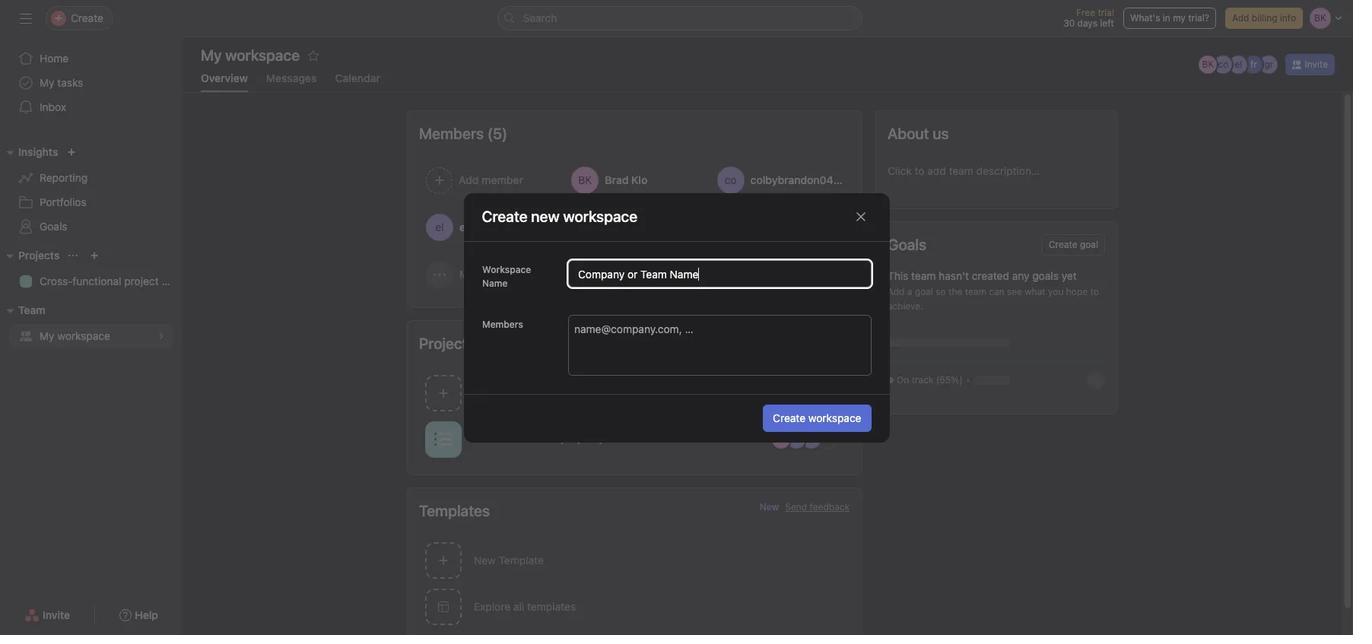Task type: locate. For each thing, give the bounding box(es) containing it.
1 horizontal spatial projects
[[419, 335, 475, 352]]

workspace for create workspace
[[809, 412, 861, 424]]

workspace name
[[482, 264, 531, 289]]

projects up team
[[18, 249, 60, 262]]

my left tasks
[[40, 76, 54, 89]]

trial?
[[1188, 12, 1209, 24]]

1 horizontal spatial add
[[1232, 12, 1249, 24]]

projects button
[[0, 246, 60, 265]]

1 vertical spatial invite button
[[14, 602, 80, 629]]

0 vertical spatial cross-functional project plan
[[40, 275, 182, 288]]

create for create workspace
[[773, 412, 806, 424]]

1 horizontal spatial project
[[499, 386, 533, 399]]

1 vertical spatial plan
[[599, 431, 621, 444]]

calendar button
[[335, 72, 380, 92]]

goals down portfolios on the left top
[[40, 220, 67, 233]]

new left 'template'
[[474, 554, 496, 567]]

create workspace button
[[763, 405, 871, 432]]

workspace for my workspace
[[57, 329, 110, 342]]

insights element
[[0, 138, 183, 242]]

home
[[40, 52, 69, 65]]

free trial 30 days left
[[1064, 7, 1114, 29]]

1 horizontal spatial functional
[[508, 431, 558, 444]]

add left 'a'
[[888, 286, 905, 297]]

search
[[523, 11, 557, 24]]

create for create goal
[[1049, 239, 1078, 250]]

hide sidebar image
[[20, 12, 32, 24]]

30
[[1064, 17, 1075, 29]]

0 horizontal spatial create
[[482, 208, 528, 225]]

1 horizontal spatial workspace
[[809, 412, 861, 424]]

0 horizontal spatial goal
[[915, 286, 933, 297]]

insights button
[[0, 143, 58, 161]]

1 horizontal spatial create
[[773, 412, 806, 424]]

1 vertical spatial co
[[791, 433, 802, 445]]

trial
[[1098, 7, 1114, 18]]

2 vertical spatial project
[[561, 431, 596, 444]]

my inside global element
[[40, 76, 54, 89]]

the
[[949, 286, 962, 297]]

reporting
[[40, 171, 88, 184]]

0 horizontal spatial add
[[888, 286, 905, 297]]

0 vertical spatial invite
[[1305, 59, 1328, 70]]

0 vertical spatial cross-
[[40, 275, 73, 288]]

1 horizontal spatial plan
[[599, 431, 621, 444]]

goal up to
[[1080, 239, 1098, 250]]

0 horizontal spatial invite
[[43, 609, 70, 621]]

0 vertical spatial goals
[[40, 220, 67, 233]]

0 vertical spatial co
[[1218, 59, 1229, 70]]

1 vertical spatial project
[[499, 386, 533, 399]]

new down members
[[474, 386, 496, 399]]

0 vertical spatial create
[[482, 208, 528, 225]]

1 vertical spatial add
[[888, 286, 905, 297]]

invite button
[[1286, 54, 1335, 75], [14, 602, 80, 629]]

new template
[[474, 554, 544, 567]]

1 vertical spatial my
[[40, 329, 54, 342]]

invite for invite button to the left
[[43, 609, 70, 621]]

explore
[[474, 600, 511, 613]]

projects up the new project
[[419, 335, 475, 352]]

el
[[1235, 59, 1242, 70], [808, 433, 815, 445]]

on
[[897, 374, 909, 386]]

cross-
[[40, 275, 73, 288], [474, 431, 508, 444]]

cross-functional project plan down the new project
[[474, 431, 621, 444]]

new for new template
[[474, 554, 496, 567]]

portfolios link
[[9, 190, 173, 215]]

cross-functional project plan up teams element
[[40, 275, 182, 288]]

1 vertical spatial bk
[[775, 433, 787, 445]]

2 vertical spatial new
[[474, 554, 496, 567]]

created
[[972, 269, 1009, 282]]

add
[[1232, 12, 1249, 24], [888, 286, 905, 297]]

plan inside "link"
[[162, 275, 182, 288]]

1 horizontal spatial cross-
[[474, 431, 508, 444]]

1 horizontal spatial goals
[[888, 236, 927, 253]]

1 vertical spatial cross-
[[474, 431, 508, 444]]

add inside button
[[1232, 12, 1249, 24]]

project
[[124, 275, 159, 288], [499, 386, 533, 399], [561, 431, 596, 444]]

0 horizontal spatial cross-
[[40, 275, 73, 288]]

hope
[[1066, 286, 1088, 297]]

0 horizontal spatial invite button
[[14, 602, 80, 629]]

workspace inside button
[[809, 412, 861, 424]]

0 vertical spatial invite button
[[1286, 54, 1335, 75]]

2 vertical spatial create
[[773, 412, 806, 424]]

1 vertical spatial goal
[[915, 286, 933, 297]]

2 horizontal spatial create
[[1049, 239, 1078, 250]]

co left fr
[[1218, 59, 1229, 70]]

co
[[1218, 59, 1229, 70], [791, 433, 802, 445]]

1 vertical spatial cross-functional project plan
[[474, 431, 621, 444]]

goal inside button
[[1080, 239, 1098, 250]]

team
[[911, 269, 936, 282], [965, 286, 986, 297]]

templates
[[527, 600, 576, 613]]

None text field
[[568, 260, 871, 287]]

info
[[1280, 12, 1296, 24]]

my
[[40, 76, 54, 89], [40, 329, 54, 342]]

goal right 'a'
[[915, 286, 933, 297]]

functional
[[73, 275, 121, 288], [508, 431, 558, 444]]

goal
[[1080, 239, 1098, 250], [915, 286, 933, 297]]

goals up this
[[888, 236, 927, 253]]

all
[[513, 600, 524, 613]]

1 horizontal spatial goal
[[1080, 239, 1098, 250]]

new
[[474, 386, 496, 399], [760, 501, 779, 513], [474, 554, 496, 567]]

0 horizontal spatial projects
[[18, 249, 60, 262]]

0 horizontal spatial goals
[[40, 220, 67, 233]]

0 vertical spatial plan
[[162, 275, 182, 288]]

gr
[[1265, 59, 1274, 70]]

bk
[[1202, 59, 1214, 70], [775, 433, 787, 445]]

my for my tasks
[[40, 76, 54, 89]]

0 horizontal spatial bk
[[775, 433, 787, 445]]

projects
[[18, 249, 60, 262], [419, 335, 475, 352]]

0 vertical spatial functional
[[73, 275, 121, 288]]

0 horizontal spatial project
[[124, 275, 159, 288]]

what's in my trial? button
[[1123, 8, 1216, 29]]

about us
[[888, 125, 949, 142]]

my tasks
[[40, 76, 83, 89]]

goals
[[40, 220, 67, 233], [888, 236, 927, 253]]

0 vertical spatial goal
[[1080, 239, 1098, 250]]

goals
[[1032, 269, 1059, 282]]

0 vertical spatial workspace
[[57, 329, 110, 342]]

0 vertical spatial bk
[[1202, 59, 1214, 70]]

1 my from the top
[[40, 76, 54, 89]]

functional up teams element
[[73, 275, 121, 288]]

2 my from the top
[[40, 329, 54, 342]]

functional inside "link"
[[73, 275, 121, 288]]

1 vertical spatial invite
[[43, 609, 70, 621]]

el left fr
[[1235, 59, 1242, 70]]

0 horizontal spatial team
[[911, 269, 936, 282]]

cross- inside "link"
[[40, 275, 73, 288]]

0 vertical spatial new
[[474, 386, 496, 399]]

hasn't
[[939, 269, 969, 282]]

inbox link
[[9, 95, 173, 119]]

team up 'a'
[[911, 269, 936, 282]]

on track (55%)
[[897, 374, 963, 386]]

messages
[[266, 72, 317, 84]]

workspace
[[57, 329, 110, 342], [809, 412, 861, 424]]

cross- down projects dropdown button
[[40, 275, 73, 288]]

1 horizontal spatial cross-functional project plan
[[474, 431, 621, 444]]

2 horizontal spatial project
[[561, 431, 596, 444]]

el left 5 at the bottom of the page
[[808, 433, 815, 445]]

functional down the new project
[[508, 431, 558, 444]]

add left billing
[[1232, 12, 1249, 24]]

0 vertical spatial my
[[40, 76, 54, 89]]

team right the
[[965, 286, 986, 297]]

new left send
[[760, 501, 779, 513]]

bk down create workspace button
[[775, 433, 787, 445]]

goals inside insights element
[[40, 220, 67, 233]]

0 horizontal spatial functional
[[73, 275, 121, 288]]

portfolios
[[40, 195, 86, 208]]

0 vertical spatial project
[[124, 275, 159, 288]]

projects inside dropdown button
[[18, 249, 60, 262]]

my down team
[[40, 329, 54, 342]]

create
[[482, 208, 528, 225], [1049, 239, 1078, 250], [773, 412, 806, 424]]

cross- down the new project
[[474, 431, 508, 444]]

invite
[[1305, 59, 1328, 70], [43, 609, 70, 621]]

send
[[785, 501, 807, 513]]

1 horizontal spatial invite
[[1305, 59, 1328, 70]]

0 horizontal spatial workspace
[[57, 329, 110, 342]]

name
[[482, 277, 507, 289]]

my inside teams element
[[40, 329, 54, 342]]

workspace down cross-functional project plan "link"
[[57, 329, 110, 342]]

insights
[[18, 145, 58, 158]]

1 vertical spatial new
[[760, 501, 779, 513]]

1 horizontal spatial team
[[965, 286, 986, 297]]

workspace inside teams element
[[57, 329, 110, 342]]

1 horizontal spatial el
[[1235, 59, 1242, 70]]

1 horizontal spatial bk
[[1202, 59, 1214, 70]]

you
[[1048, 286, 1064, 297]]

co down create workspace button
[[791, 433, 802, 445]]

1 vertical spatial create
[[1049, 239, 1078, 250]]

1 vertical spatial functional
[[508, 431, 558, 444]]

new for new project
[[474, 386, 496, 399]]

0 horizontal spatial cross-functional project plan
[[40, 275, 182, 288]]

1 vertical spatial workspace
[[809, 412, 861, 424]]

0 vertical spatial projects
[[18, 249, 60, 262]]

home link
[[9, 46, 173, 71]]

0 vertical spatial add
[[1232, 12, 1249, 24]]

what's in my trial?
[[1130, 12, 1209, 24]]

workspace up 5 at the bottom of the page
[[809, 412, 861, 424]]

template
[[499, 554, 544, 567]]

close this dialog image
[[855, 211, 867, 223]]

0 horizontal spatial plan
[[162, 275, 182, 288]]

bk left fr
[[1202, 59, 1214, 70]]

1 vertical spatial goals
[[888, 236, 927, 253]]

0 horizontal spatial el
[[808, 433, 815, 445]]

my workspace
[[201, 46, 300, 64]]

1 vertical spatial el
[[808, 433, 815, 445]]

inbox
[[40, 100, 66, 113]]



Task type: vqa. For each thing, say whether or not it's contained in the screenshot.
Mark complete image corresponding to TASK NAME text field inside the [Example] Quarterly goal recap cell
no



Task type: describe. For each thing, give the bounding box(es) containing it.
0 horizontal spatial co
[[791, 433, 802, 445]]

teams element
[[0, 297, 183, 351]]

add billing info button
[[1225, 8, 1303, 29]]

(55%)
[[936, 374, 963, 386]]

yet
[[1062, 269, 1077, 282]]

my
[[1173, 12, 1186, 24]]

overview button
[[201, 72, 248, 92]]

what
[[1025, 286, 1046, 297]]

cross-functional project plan link
[[9, 269, 182, 294]]

track
[[912, 374, 934, 386]]

fr
[[1251, 59, 1257, 70]]

messages button
[[266, 72, 317, 92]]

create for create new workspace
[[482, 208, 528, 225]]

my for my workspace
[[40, 329, 54, 342]]

search list box
[[497, 6, 862, 30]]

add billing info
[[1232, 12, 1296, 24]]

create goal
[[1049, 239, 1098, 250]]

search button
[[497, 6, 862, 30]]

this team hasn't created any goals yet add a goal so the team can see what you hope to achieve.
[[888, 269, 1099, 312]]

create workspace
[[773, 412, 861, 424]]

0 vertical spatial el
[[1235, 59, 1242, 70]]

days
[[1078, 17, 1098, 29]]

free
[[1076, 7, 1095, 18]]

new project
[[474, 386, 533, 399]]

can
[[989, 286, 1005, 297]]

so
[[936, 286, 946, 297]]

new send feedback
[[760, 501, 850, 513]]

1 horizontal spatial co
[[1218, 59, 1229, 70]]

list image
[[434, 430, 453, 448]]

my workspace
[[40, 329, 110, 342]]

explore all templates
[[474, 600, 576, 613]]

to
[[1090, 286, 1099, 297]]

feedback
[[810, 501, 850, 513]]

create new workspace
[[482, 208, 638, 225]]

my workspace link
[[9, 324, 173, 348]]

this
[[888, 269, 908, 282]]

what's
[[1130, 12, 1160, 24]]

tasks
[[57, 76, 83, 89]]

members
[[482, 318, 523, 330]]

invite for rightmost invite button
[[1305, 59, 1328, 70]]

projects element
[[0, 242, 183, 297]]

team
[[18, 304, 45, 316]]

reporting link
[[9, 166, 173, 190]]

project inside "link"
[[124, 275, 159, 288]]

none text field inside "create new workspace" "dialog"
[[568, 260, 871, 287]]

billing
[[1252, 12, 1278, 24]]

•
[[966, 374, 970, 386]]

goals link
[[9, 215, 173, 239]]

new for new send feedback
[[760, 501, 779, 513]]

1 vertical spatial team
[[965, 286, 986, 297]]

1 horizontal spatial invite button
[[1286, 54, 1335, 75]]

see
[[1007, 286, 1022, 297]]

1 vertical spatial projects
[[419, 335, 475, 352]]

my tasks link
[[9, 71, 173, 95]]

in
[[1163, 12, 1171, 24]]

overview
[[201, 72, 248, 84]]

send feedback link
[[785, 501, 850, 514]]

add to starred image
[[307, 49, 320, 62]]

add inside this team hasn't created any goals yet add a goal so the team can see what you hope to achieve.
[[888, 286, 905, 297]]

0 vertical spatial team
[[911, 269, 936, 282]]

new workspace
[[531, 208, 638, 225]]

create goal button
[[1042, 234, 1105, 256]]

team button
[[0, 301, 45, 319]]

achieve.
[[888, 300, 923, 312]]

goal inside this team hasn't created any goals yet add a goal so the team can see what you hope to achieve.
[[915, 286, 933, 297]]

workspace
[[482, 264, 531, 275]]

create new workspace dialog
[[464, 193, 890, 442]]

name@company.com, … text field
[[574, 319, 705, 337]]

cross-functional project plan inside "link"
[[40, 275, 182, 288]]

global element
[[0, 37, 183, 129]]

calendar
[[335, 72, 380, 84]]

any
[[1012, 269, 1030, 282]]

a
[[907, 286, 912, 297]]

5
[[824, 434, 830, 445]]

members (5)
[[419, 125, 508, 142]]

templates
[[419, 502, 490, 520]]

left
[[1100, 17, 1114, 29]]



